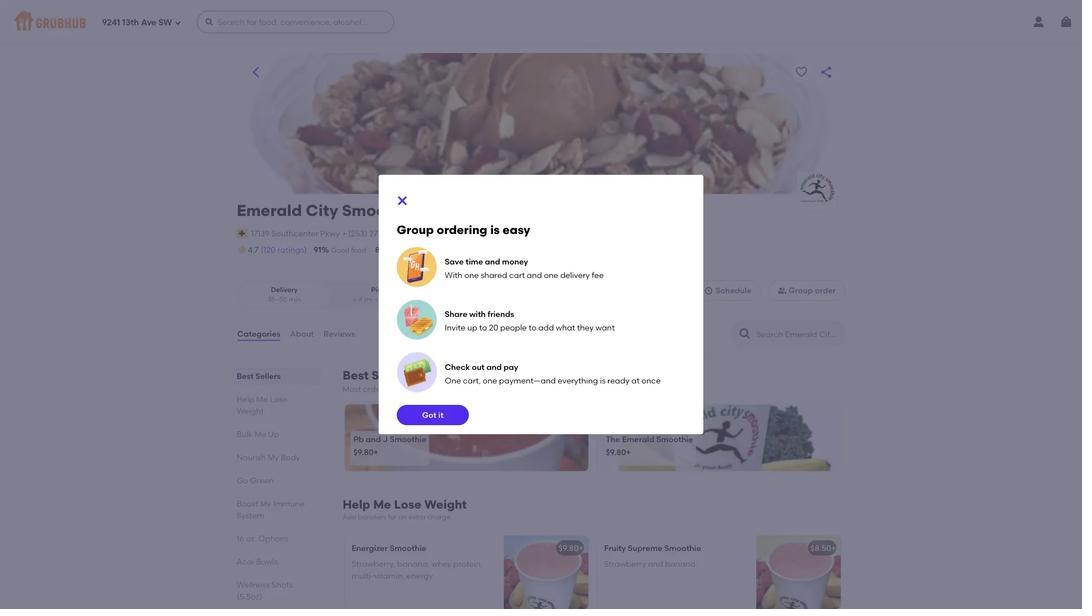 Task type: locate. For each thing, give the bounding box(es) containing it.
17139
[[251, 229, 270, 238]]

my right 'boost'
[[260, 499, 271, 508]]

1 horizontal spatial help
[[343, 497, 371, 511]]

1 horizontal spatial best
[[343, 368, 369, 383]]

banana.
[[666, 559, 698, 569]]

$9.80 down the
[[606, 447, 627, 457]]

option group
[[237, 280, 430, 309]]

sellers inside best sellers most ordered on grubhub
[[372, 368, 411, 383]]

86
[[375, 245, 385, 255]]

my
[[268, 452, 279, 462], [260, 499, 271, 508]]

and inside check out and pay one cart, one payment—and everything is ready at once
[[487, 362, 502, 372]]

1 horizontal spatial min
[[400, 295, 412, 304]]

acai bowls tab
[[237, 556, 316, 567]]

1 horizontal spatial time
[[466, 257, 483, 266]]

want
[[596, 323, 615, 333]]

1 horizontal spatial is
[[600, 376, 606, 385]]

delivery inside save time and money with one shared cart and one delivery fee
[[561, 270, 590, 280]]

best up most
[[343, 368, 369, 383]]

0 vertical spatial weight
[[237, 406, 264, 416]]

10–20
[[380, 295, 398, 304]]

help
[[237, 394, 255, 404], [343, 497, 371, 511]]

save this restaurant button
[[792, 62, 812, 82]]

me inside help me lose weight
[[257, 394, 268, 404]]

bulk me up tab
[[237, 428, 316, 440]]

1 horizontal spatial weight
[[425, 497, 467, 511]]

smoothie inside the emerald smoothie $9.80 +
[[657, 434, 694, 444]]

help me lose weight add boosters for an extra charge.
[[343, 497, 467, 521]]

strawberry and banana.
[[605, 559, 698, 569]]

group inside button
[[789, 286, 814, 295]]

• inside pickup 6.4 mi • 10–20 min
[[375, 295, 378, 304]]

time for save
[[466, 257, 483, 266]]

check out and pay one cart, one payment—and everything is ready at once
[[445, 362, 661, 385]]

lose down best sellers tab
[[270, 394, 288, 404]]

up
[[268, 429, 279, 439]]

1 horizontal spatial sellers
[[372, 368, 411, 383]]

delivery
[[422, 246, 448, 254], [561, 270, 590, 280]]

lose inside help me lose weight add boosters for an extra charge.
[[394, 497, 422, 511]]

people icon image
[[778, 286, 787, 295]]

0 horizontal spatial weight
[[237, 406, 264, 416]]

time right on
[[406, 246, 421, 254]]

star icon image
[[237, 244, 248, 256]]

1 vertical spatial lose
[[394, 497, 422, 511]]

energizer
[[352, 543, 388, 553]]

sellers up the on
[[372, 368, 411, 383]]

and left "j"
[[366, 434, 381, 444]]

best inside best sellers most ordered on grubhub
[[343, 368, 369, 383]]

lose up an
[[394, 497, 422, 511]]

best inside tab
[[237, 371, 254, 381]]

one right with
[[465, 270, 479, 280]]

0 vertical spatial is
[[491, 223, 500, 237]]

0 horizontal spatial one
[[465, 270, 479, 280]]

check
[[445, 362, 470, 372]]

my left body
[[268, 452, 279, 462]]

$9.80 down pb
[[354, 447, 374, 457]]

0 horizontal spatial emerald
[[237, 201, 302, 220]]

with
[[445, 270, 463, 280]]

svg image
[[175, 19, 181, 26]]

20
[[489, 323, 499, 333]]

best for best sellers most ordered on grubhub
[[343, 368, 369, 383]]

one right cart
[[544, 270, 559, 280]]

1 vertical spatial help
[[343, 497, 371, 511]]

to
[[480, 323, 487, 333], [529, 323, 537, 333]]

lose for help me lose weight
[[270, 394, 288, 404]]

lose inside help me lose weight
[[270, 394, 288, 404]]

min down delivery at the top left of page
[[289, 295, 301, 304]]

1 horizontal spatial to
[[529, 323, 537, 333]]

me up "boosters"
[[374, 497, 391, 511]]

sw
[[159, 18, 172, 28]]

the emerald smoothie $9.80 +
[[606, 434, 694, 457]]

share icon image
[[820, 65, 834, 79]]

time right save in the top of the page
[[466, 257, 483, 266]]

Search Emerald City Smoothie search field
[[756, 329, 842, 340]]

strawberry,
[[352, 559, 396, 569]]

1 vertical spatial is
[[600, 376, 606, 385]]

emerald right the
[[623, 434, 655, 444]]

is left ready
[[600, 376, 606, 385]]

0 horizontal spatial lose
[[270, 394, 288, 404]]

1 min from the left
[[289, 295, 301, 304]]

categories
[[237, 329, 281, 339]]

min right 10–20 at the top left of page
[[400, 295, 412, 304]]

sellers up help me lose weight on the bottom left of the page
[[256, 371, 281, 381]]

one down out on the left bottom
[[483, 376, 497, 385]]

help up "add"
[[343, 497, 371, 511]]

body
[[281, 452, 300, 462]]

1 horizontal spatial group
[[789, 286, 814, 295]]

16 oz. options
[[237, 534, 289, 543]]

min inside pickup 6.4 mi • 10–20 min
[[400, 295, 412, 304]]

help inside help me lose weight add boosters for an extra charge.
[[343, 497, 371, 511]]

emerald inside the emerald smoothie $9.80 +
[[623, 434, 655, 444]]

pickup
[[371, 286, 394, 294]]

me down best sellers
[[257, 394, 268, 404]]

multi-
[[352, 571, 374, 580]]

share
[[445, 309, 468, 319]]

0 horizontal spatial •
[[343, 229, 346, 238]]

weight up 'bulk'
[[237, 406, 264, 416]]

banana,
[[398, 559, 430, 569]]

0 vertical spatial group
[[397, 223, 434, 237]]

boost my immune system tab
[[237, 497, 316, 521]]

17139 southcenter pkwy
[[251, 229, 340, 238]]

• left (253)
[[343, 229, 346, 238]]

0 vertical spatial •
[[343, 229, 346, 238]]

1 horizontal spatial delivery
[[561, 270, 590, 280]]

weight for help me lose weight add boosters for an extra charge.
[[425, 497, 467, 511]]

1 vertical spatial emerald
[[623, 434, 655, 444]]

1 vertical spatial delivery
[[561, 270, 590, 280]]

is left easy on the top
[[491, 223, 500, 237]]

91
[[314, 245, 322, 255]]

time for on
[[406, 246, 421, 254]]

0 vertical spatial my
[[268, 452, 279, 462]]

emerald up 17139
[[237, 201, 302, 220]]

1 vertical spatial group
[[789, 286, 814, 295]]

$9.80 left fruity
[[559, 543, 579, 553]]

time inside save time and money with one shared cart and one delivery fee
[[466, 257, 483, 266]]

group up on time delivery
[[397, 223, 434, 237]]

and inside pb and j smoothie $9.80 +
[[366, 434, 381, 444]]

0 vertical spatial delivery
[[422, 246, 448, 254]]

2 vertical spatial me
[[374, 497, 391, 511]]

up
[[468, 323, 478, 333]]

$8.50
[[811, 543, 832, 553]]

one inside check out and pay one cart, one payment—and everything is ready at once
[[483, 376, 497, 385]]

weight up 'charge.'
[[425, 497, 467, 511]]

1 vertical spatial weight
[[425, 497, 467, 511]]

wellness shots (5.5oz)
[[237, 580, 293, 601]]

0 horizontal spatial help
[[237, 394, 255, 404]]

people
[[501, 323, 527, 333]]

to left 20
[[480, 323, 487, 333]]

help inside help me lose weight
[[237, 394, 255, 404]]

0 vertical spatial time
[[406, 246, 421, 254]]

0 horizontal spatial $9.80
[[354, 447, 374, 457]]

help me lose weight tab
[[237, 393, 316, 417]]

1 vertical spatial time
[[466, 257, 483, 266]]

boost my immune system
[[237, 499, 305, 520]]

to left add
[[529, 323, 537, 333]]

1 horizontal spatial one
[[483, 376, 497, 385]]

check out and pay image
[[397, 352, 438, 393]]

smoothie for the emerald smoothie $9.80 +
[[657, 434, 694, 444]]

weight
[[237, 406, 264, 416], [425, 497, 467, 511]]

strawberry
[[605, 559, 647, 569]]

my for nourish
[[268, 452, 279, 462]]

0 vertical spatial me
[[257, 394, 268, 404]]

supreme
[[628, 543, 663, 553]]

0 horizontal spatial best
[[237, 371, 254, 381]]

bulk
[[237, 429, 253, 439]]

0 horizontal spatial min
[[289, 295, 301, 304]]

oz.
[[246, 534, 257, 543]]

me for help me lose weight
[[257, 394, 268, 404]]

friends
[[488, 309, 515, 319]]

16 oz. options tab
[[237, 532, 316, 544]]

• right mi
[[375, 295, 378, 304]]

good
[[331, 246, 350, 254]]

southcenter
[[272, 229, 319, 238]]

food
[[351, 246, 366, 254]]

pickup 6.4 mi • 10–20 min
[[353, 286, 412, 304]]

min inside delivery 35–50 min
[[289, 295, 301, 304]]

$8.50 +
[[811, 543, 837, 553]]

ratings)
[[278, 245, 307, 255]]

delivery 35–50 min
[[268, 286, 301, 304]]

1 vertical spatial my
[[260, 499, 271, 508]]

weight inside help me lose weight
[[237, 406, 264, 416]]

smoothie for fruity supreme smoothie
[[665, 543, 702, 553]]

svg image
[[1060, 15, 1074, 29], [205, 17, 214, 27], [396, 194, 409, 208], [705, 286, 714, 295]]

out
[[472, 362, 485, 372]]

my inside boost my immune system
[[260, 499, 271, 508]]

0 vertical spatial help
[[237, 394, 255, 404]]

one
[[445, 376, 461, 385]]

go green
[[237, 475, 274, 485]]

1 vertical spatial me
[[255, 429, 266, 439]]

sellers inside tab
[[256, 371, 281, 381]]

me inside help me lose weight add boosters for an extra charge.
[[374, 497, 391, 511]]

got it
[[422, 410, 444, 420]]

0 horizontal spatial group
[[397, 223, 434, 237]]

1 horizontal spatial •
[[375, 295, 378, 304]]

help down best sellers
[[237, 394, 255, 404]]

group right people icon
[[789, 286, 814, 295]]

my inside tab
[[268, 452, 279, 462]]

best up help me lose weight on the bottom left of the page
[[237, 371, 254, 381]]

weight inside help me lose weight add boosters for an extra charge.
[[425, 497, 467, 511]]

group ordering is easy
[[397, 223, 531, 237]]

schedule button
[[695, 280, 762, 301]]

delivery up save in the top of the page
[[422, 246, 448, 254]]

emerald city smoothie
[[237, 201, 416, 220]]

boost
[[237, 499, 258, 508]]

1 vertical spatial •
[[375, 295, 378, 304]]

277-
[[370, 229, 385, 238]]

and right out on the left bottom
[[487, 362, 502, 372]]

0 horizontal spatial to
[[480, 323, 487, 333]]

save time and money image
[[397, 247, 437, 287]]

options
[[259, 534, 289, 543]]

$9.80 inside the emerald smoothie $9.80 +
[[606, 447, 627, 457]]

lose
[[270, 394, 288, 404], [394, 497, 422, 511]]

•
[[343, 229, 346, 238], [375, 295, 378, 304]]

invite
[[445, 323, 466, 333]]

at
[[632, 376, 640, 385]]

2 horizontal spatial $9.80
[[606, 447, 627, 457]]

save time and money with one shared cart and one delivery fee
[[445, 257, 604, 280]]

me left up
[[255, 429, 266, 439]]

weight for help me lose weight
[[237, 406, 264, 416]]

1 horizontal spatial lose
[[394, 497, 422, 511]]

1 horizontal spatial emerald
[[623, 434, 655, 444]]

0 horizontal spatial time
[[406, 246, 421, 254]]

fee
[[592, 270, 604, 280]]

delivery
[[271, 286, 298, 294]]

delivery left fee
[[561, 270, 590, 280]]

protein,
[[454, 559, 483, 569]]

2 min from the left
[[400, 295, 412, 304]]

0 vertical spatial lose
[[270, 394, 288, 404]]

sellers for best sellers
[[256, 371, 281, 381]]

main navigation navigation
[[0, 0, 1083, 44]]

0 horizontal spatial sellers
[[256, 371, 281, 381]]

2 to from the left
[[529, 323, 537, 333]]



Task type: describe. For each thing, give the bounding box(es) containing it.
1 to from the left
[[480, 323, 487, 333]]

cart,
[[463, 376, 481, 385]]

j
[[383, 434, 388, 444]]

payment—and
[[499, 376, 556, 385]]

most
[[343, 384, 361, 394]]

16
[[237, 534, 244, 543]]

0 horizontal spatial delivery
[[422, 246, 448, 254]]

(120
[[261, 245, 276, 255]]

nourish my body tab
[[237, 451, 316, 463]]

caret left icon image
[[249, 65, 263, 79]]

save this restaurant image
[[795, 65, 809, 79]]

it
[[439, 410, 444, 420]]

13th
[[122, 18, 139, 28]]

city
[[306, 201, 338, 220]]

share with friends invite up to 20 people to add what they want
[[445, 309, 615, 333]]

schedule
[[716, 286, 752, 295]]

mi
[[365, 295, 373, 304]]

smoothie for emerald city smoothie
[[342, 201, 416, 220]]

pkwy
[[321, 229, 340, 238]]

help for help me lose weight
[[237, 394, 255, 404]]

once
[[642, 376, 661, 385]]

vitamin,
[[374, 571, 405, 580]]

group for group order
[[789, 286, 814, 295]]

wellness
[[237, 580, 270, 589]]

strawberry, banana, whey protein, multi-vitamin, energy
[[352, 559, 483, 580]]

ordered
[[363, 384, 394, 394]]

on time delivery
[[394, 246, 448, 254]]

energizer smoothie
[[352, 543, 427, 553]]

0 vertical spatial emerald
[[237, 201, 302, 220]]

(5.5oz)
[[237, 592, 262, 601]]

reviews button
[[323, 314, 356, 354]]

2 horizontal spatial one
[[544, 270, 559, 280]]

categories button
[[237, 314, 281, 354]]

smoothie inside pb and j smoothie $9.80 +
[[390, 434, 427, 444]]

boosters
[[358, 513, 387, 521]]

$9.80 +
[[559, 543, 584, 553]]

me for bulk me up
[[255, 429, 266, 439]]

sellers for best sellers most ordered on grubhub
[[372, 368, 411, 383]]

got
[[422, 410, 437, 420]]

everything
[[558, 376, 598, 385]]

the
[[606, 434, 621, 444]]

pay
[[504, 362, 519, 372]]

fruity supreme smoothie
[[605, 543, 702, 553]]

energizer smoothie image
[[504, 536, 589, 609]]

ave
[[141, 18, 157, 28]]

$9.80 inside pb and j smoothie $9.80 +
[[354, 447, 374, 457]]

6.4
[[353, 295, 363, 304]]

with
[[470, 309, 486, 319]]

acai bowls
[[237, 557, 278, 566]]

add
[[343, 513, 357, 521]]

lose for help me lose weight add boosters for an extra charge.
[[394, 497, 422, 511]]

svg image inside schedule button
[[705, 286, 714, 295]]

0 horizontal spatial is
[[491, 223, 500, 237]]

emerald city smoothie logo image
[[797, 171, 837, 211]]

green
[[250, 475, 274, 485]]

4.7
[[248, 245, 259, 255]]

and up shared
[[485, 257, 501, 266]]

shots
[[272, 580, 293, 589]]

my for boost
[[260, 499, 271, 508]]

best sellers tab
[[237, 370, 316, 382]]

• (253) 277-4648
[[343, 229, 403, 238]]

subscription pass image
[[237, 229, 248, 238]]

+ inside pb and j smoothie $9.80 +
[[374, 447, 379, 457]]

9241
[[102, 18, 120, 28]]

35–50
[[268, 295, 288, 304]]

go green tab
[[237, 474, 316, 486]]

(253) 277-4648 button
[[348, 228, 403, 239]]

good food
[[331, 246, 366, 254]]

an
[[399, 513, 407, 521]]

add
[[539, 323, 554, 333]]

energy
[[407, 571, 433, 580]]

wellness shots (5.5oz) tab
[[237, 579, 316, 602]]

4648
[[385, 229, 403, 238]]

they
[[577, 323, 594, 333]]

acai
[[237, 557, 254, 566]]

shared
[[481, 270, 508, 280]]

money
[[502, 257, 528, 266]]

reviews
[[324, 329, 355, 339]]

+ inside the emerald smoothie $9.80 +
[[627, 447, 631, 457]]

for
[[388, 513, 397, 521]]

and down fruity supreme smoothie
[[649, 559, 664, 569]]

option group containing delivery 35–50 min
[[237, 280, 430, 309]]

group for group ordering is easy
[[397, 223, 434, 237]]

best for best sellers
[[237, 371, 254, 381]]

order
[[815, 286, 836, 295]]

go
[[237, 475, 248, 485]]

save
[[445, 257, 464, 266]]

what
[[556, 323, 576, 333]]

search icon image
[[739, 327, 752, 341]]

help for help me lose weight add boosters for an extra charge.
[[343, 497, 371, 511]]

and right cart
[[527, 270, 542, 280]]

on
[[396, 384, 405, 394]]

fruity supreme smoothie image
[[757, 536, 841, 609]]

charge.
[[427, 513, 453, 521]]

group order button
[[768, 280, 846, 301]]

me for help me lose weight add boosters for an extra charge.
[[374, 497, 391, 511]]

1 horizontal spatial $9.80
[[559, 543, 579, 553]]

9241 13th ave sw
[[102, 18, 172, 28]]

is inside check out and pay one cart, one payment—and everything is ready at once
[[600, 376, 606, 385]]

about button
[[290, 314, 315, 354]]

easy
[[503, 223, 531, 237]]

17139 southcenter pkwy button
[[251, 227, 341, 240]]

ready
[[608, 376, 630, 385]]

best sellers
[[237, 371, 281, 381]]

best sellers most ordered on grubhub
[[343, 368, 442, 394]]

ordering
[[437, 223, 488, 237]]

share with friends image
[[397, 299, 437, 340]]



Task type: vqa. For each thing, say whether or not it's contained in the screenshot.
"Recent" in Most recent field
no



